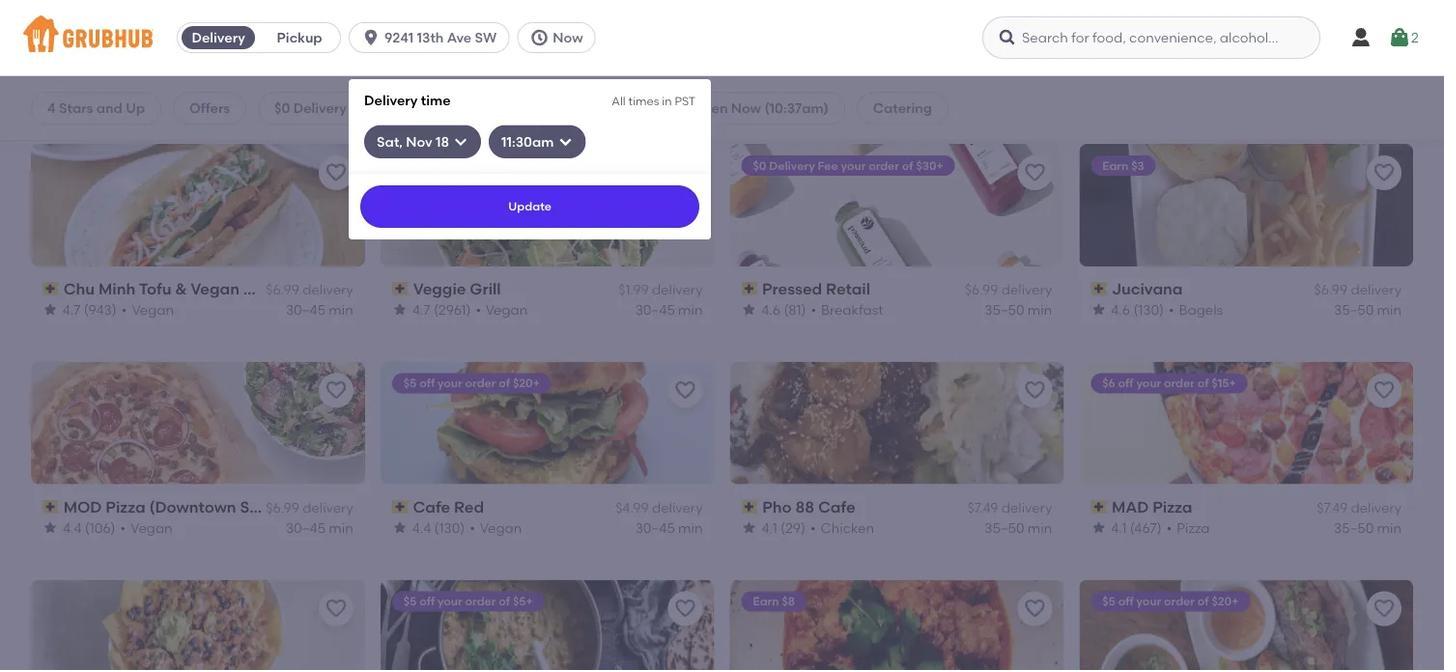 Task type: vqa. For each thing, say whether or not it's contained in the screenshot.
svg icon
yes



Task type: locate. For each thing, give the bounding box(es) containing it.
vegan down red
[[480, 520, 522, 536]]

1 horizontal spatial $20+
[[1212, 595, 1239, 609]]

star icon image left 4.4 (130)
[[392, 520, 408, 536]]

earn for earn $8
[[753, 595, 779, 609]]

$4.99
[[616, 500, 649, 516]]

• down "minh" in the left top of the page
[[122, 301, 127, 318]]

1 horizontal spatial $7.49
[[1317, 500, 1348, 516]]

1 horizontal spatial svg image
[[558, 134, 573, 150]]

min
[[329, 301, 353, 318], [678, 301, 703, 318], [1028, 301, 1053, 318], [1378, 301, 1402, 318], [329, 520, 353, 536], [678, 520, 703, 536], [1028, 520, 1053, 536], [1378, 520, 1402, 536]]

4.7
[[63, 301, 81, 318], [412, 301, 430, 318]]

0 vertical spatial now
[[553, 29, 583, 46]]

0 horizontal spatial $5 off your order of $20+
[[404, 377, 540, 391]]

4.4
[[63, 520, 82, 536], [412, 520, 431, 536]]

35–50 for mad pizza
[[1334, 520, 1374, 536]]

your right $6
[[1137, 377, 1162, 391]]

1 vertical spatial earn
[[753, 595, 779, 609]]

earn left $3
[[1103, 158, 1129, 172]]

1 horizontal spatial (130)
[[1134, 301, 1164, 318]]

star icon image left 4.7 (2961)
[[392, 302, 408, 317]]

35–50 for pho 88 cafe
[[985, 520, 1025, 536]]

vegan down "grill"
[[486, 301, 528, 318]]

35–50 min
[[985, 301, 1053, 318], [1334, 301, 1402, 318], [985, 520, 1053, 536], [1334, 520, 1402, 536]]

subscription pass image left pho
[[742, 501, 759, 514]]

• vegan down tofu
[[122, 301, 174, 318]]

30–45 min for chu minh tofu & vegan deli
[[286, 301, 353, 318]]

30–45 min
[[286, 301, 353, 318], [635, 301, 703, 318], [286, 520, 353, 536], [635, 520, 703, 536]]

$0 down open now (10:37am)
[[753, 158, 767, 172]]

of
[[902, 158, 914, 172], [499, 377, 510, 391], [1198, 377, 1209, 391], [499, 595, 510, 609], [1198, 595, 1209, 609]]

0 horizontal spatial cafe
[[413, 498, 450, 517]]

• for chu minh tofu & vegan deli
[[122, 301, 127, 318]]

star icon image for veggie grill
[[392, 302, 408, 317]]

min for chu minh tofu & vegan deli
[[329, 301, 353, 318]]

subscription pass image for jucivana
[[1091, 282, 1108, 296]]

1 horizontal spatial 4.4
[[412, 520, 431, 536]]

pizza up "• pizza"
[[1153, 498, 1193, 517]]

4.4 down cafe red
[[412, 520, 431, 536]]

9241 13th ave sw
[[385, 29, 497, 46]]

deli
[[243, 280, 273, 298]]

&
[[175, 280, 187, 298]]

1 4.1 from the left
[[762, 520, 778, 536]]

vegan down tofu
[[132, 301, 174, 318]]

subscription pass image for veggie grill
[[392, 282, 409, 296]]

off down 4.7 (2961)
[[420, 377, 435, 391]]

save this restaurant image
[[1024, 161, 1047, 184], [1373, 161, 1396, 184], [324, 379, 348, 403], [674, 379, 697, 403], [1024, 379, 1047, 403], [1373, 379, 1396, 403], [674, 598, 697, 621], [1024, 598, 1047, 621]]

0 horizontal spatial $0
[[275, 100, 290, 116]]

ave
[[447, 29, 472, 46]]

4.1 (467)
[[1111, 520, 1162, 536]]

now right sw on the top
[[553, 29, 583, 46]]

1 horizontal spatial 4.7
[[412, 301, 430, 318]]

delivery for pho 88 cafe
[[1002, 500, 1053, 516]]

• vegan down red
[[470, 520, 522, 536]]

min for pressed retail
[[1028, 301, 1053, 318]]

• for pho 88 cafe
[[811, 520, 816, 536]]

$7.49 for pho 88 cafe
[[968, 500, 999, 516]]

4 stars and up
[[47, 100, 145, 116]]

2 4.7 from the left
[[412, 301, 430, 318]]

2 $7.49 from the left
[[1317, 500, 1348, 516]]

1 vertical spatial now
[[731, 100, 761, 116]]

$6 off your order of $15+
[[1103, 377, 1237, 391]]

• right (29) at the right bottom of page
[[811, 520, 816, 536]]

star icon image left 4.1 (467)
[[1091, 520, 1107, 536]]

4.7 down veggie
[[412, 301, 430, 318]]

• right (106)
[[120, 520, 126, 536]]

1 $7.49 delivery from the left
[[968, 500, 1053, 516]]

4.4 (130)
[[412, 520, 465, 536]]

pizza down 'mad pizza'
[[1177, 520, 1210, 536]]

mad
[[1112, 498, 1149, 517]]

svg image for 11:30am
[[558, 134, 573, 150]]

off right $6
[[1119, 377, 1134, 391]]

35–50 min for pho 88 cafe
[[985, 520, 1053, 536]]

minutes
[[411, 100, 463, 116]]

1 horizontal spatial cafe
[[818, 498, 856, 517]]

0 horizontal spatial svg image
[[453, 134, 469, 150]]

(10:37am)
[[765, 100, 829, 116]]

0 vertical spatial $5 off your order of $20+
[[404, 377, 540, 391]]

of down "grill"
[[499, 377, 510, 391]]

1 horizontal spatial $7.49 delivery
[[1317, 500, 1402, 516]]

$8
[[782, 595, 795, 609]]

grubhub+
[[580, 100, 647, 116]]

4.7 down the chu
[[63, 301, 81, 318]]

mod
[[63, 498, 102, 517]]

star icon image left 4.4 (106)
[[43, 520, 58, 536]]

min for jucivana
[[1378, 301, 1402, 318]]

delivery for mad pizza
[[1351, 500, 1402, 516]]

sw
[[475, 29, 497, 46]]

vegan down mod pizza (downtown seattle) at the bottom of page
[[130, 520, 173, 536]]

$6.99 delivery for mod pizza (downtown seattle)
[[266, 500, 353, 516]]

0 horizontal spatial (130)
[[434, 520, 465, 536]]

4.6 for pressed retail
[[762, 301, 781, 318]]

seattle)
[[240, 498, 301, 517]]

4.1
[[762, 520, 778, 536], [1111, 520, 1127, 536]]

$5 down 4.1 (467)
[[1103, 595, 1116, 609]]

4.1 for pho 88 cafe
[[762, 520, 778, 536]]

• pizza
[[1167, 520, 1210, 536]]

svg image for sat, nov 18
[[453, 134, 469, 150]]

• for mad pizza
[[1167, 520, 1172, 536]]

$7.49 delivery
[[968, 500, 1053, 516], [1317, 500, 1402, 516]]

min for pho 88 cafe
[[1028, 520, 1053, 536]]

4.6 (81)
[[762, 301, 806, 318]]

results
[[56, 105, 114, 127]]

subscription pass image left cafe red
[[392, 501, 409, 514]]

$5 off your order of $20+ down "• pizza"
[[1103, 595, 1239, 609]]

1 4.6 from the left
[[762, 301, 781, 318]]

(29)
[[781, 520, 806, 536]]

88
[[796, 498, 815, 517]]

9241
[[385, 29, 414, 46]]

your
[[841, 158, 866, 172], [438, 377, 463, 391], [1137, 377, 1162, 391], [438, 595, 463, 609], [1137, 595, 1162, 609]]

delivery time
[[364, 92, 451, 108]]

• vegan down "grill"
[[476, 301, 528, 318]]

$6.99 delivery
[[266, 282, 353, 298], [965, 282, 1053, 298], [1315, 282, 1402, 298], [266, 500, 353, 516]]

35–50 for jucivana
[[1334, 301, 1374, 318]]

2 4.1 from the left
[[1111, 520, 1127, 536]]

pho 88 cafe
[[763, 498, 856, 517]]

• vegan down mod pizza (downtown seattle) at the bottom of page
[[120, 520, 173, 536]]

4.4 down mod
[[63, 520, 82, 536]]

0 vertical spatial (130)
[[1134, 301, 1164, 318]]

1 horizontal spatial 4.1
[[1111, 520, 1127, 536]]

$6.99 delivery for pressed retail
[[965, 282, 1053, 298]]

35–50
[[985, 301, 1025, 318], [1334, 301, 1374, 318], [985, 520, 1025, 536], [1334, 520, 1374, 536]]

delivery up offers
[[192, 29, 245, 46]]

earn
[[1103, 158, 1129, 172], [753, 595, 779, 609]]

now right open
[[731, 100, 761, 116]]

• vegan for minh
[[122, 301, 174, 318]]

• down "grill"
[[476, 301, 481, 318]]

subscription pass image left jucivana
[[1091, 282, 1108, 296]]

save this restaurant image for $5 off your order of $20+
[[674, 379, 697, 403]]

• breakfast
[[811, 301, 884, 318]]

4.1 down pho
[[762, 520, 778, 536]]

0 vertical spatial $20+
[[513, 377, 540, 391]]

$5 down 4.4 (130)
[[404, 595, 417, 609]]

2 4.6 from the left
[[1111, 301, 1131, 318]]

• vegan
[[122, 301, 174, 318], [476, 301, 528, 318], [120, 520, 173, 536], [470, 520, 522, 536]]

0 horizontal spatial 4.7
[[63, 301, 81, 318]]

1 vertical spatial (130)
[[434, 520, 465, 536]]

0 vertical spatial $0
[[275, 100, 290, 116]]

cafe
[[413, 498, 450, 517], [818, 498, 856, 517]]

subscription pass image for mad pizza
[[1091, 501, 1108, 514]]

all times in pst
[[612, 94, 696, 108]]

chicken
[[821, 520, 875, 536]]

(81)
[[784, 301, 806, 318]]

off down 4.4 (130)
[[420, 595, 435, 609]]

subscription pass image left veggie
[[392, 282, 409, 296]]

of left $30+ at the right top of page
[[902, 158, 914, 172]]

mad pizza
[[1112, 498, 1193, 517]]

0 horizontal spatial now
[[553, 29, 583, 46]]

cafe up 4.4 (130)
[[413, 498, 450, 517]]

0 horizontal spatial $7.49 delivery
[[968, 500, 1053, 516]]

subscription pass image left pressed
[[742, 282, 759, 296]]

save this restaurant image for $0 delivery fee your order of $30+
[[1024, 161, 1047, 184]]

0 horizontal spatial 4.4
[[63, 520, 82, 536]]

subscription pass image
[[392, 282, 409, 296], [742, 282, 759, 296], [1091, 282, 1108, 296], [43, 501, 60, 514], [392, 501, 409, 514], [742, 501, 759, 514], [1091, 501, 1108, 514]]

35–50 min for jucivana
[[1334, 301, 1402, 318]]

1 horizontal spatial svg image
[[530, 28, 549, 47]]

in
[[662, 94, 672, 108]]

$5 off your order of $20+ down (2961) at the left top of page
[[404, 377, 540, 391]]

delivery for mod pizza (downtown seattle)
[[303, 500, 353, 516]]

1 vertical spatial $0
[[753, 158, 767, 172]]

star icon image for mod pizza (downtown seattle)
[[43, 520, 58, 536]]

delivery inside button
[[192, 29, 245, 46]]

svg image inside the 2 button
[[1389, 26, 1412, 49]]

$20+
[[513, 377, 540, 391], [1212, 595, 1239, 609]]

earn left "$8"
[[753, 595, 779, 609]]

vegan
[[191, 280, 240, 298], [132, 301, 174, 318], [486, 301, 528, 318], [130, 520, 173, 536], [480, 520, 522, 536]]

save this restaurant image for earn $8
[[1024, 598, 1047, 621]]

svg image
[[1389, 26, 1412, 49], [361, 28, 381, 47], [530, 28, 549, 47]]

star icon image left 4.1 (29)
[[742, 520, 757, 536]]

svg image inside 9241 13th ave sw button
[[361, 28, 381, 47]]

0 horizontal spatial 4.1
[[762, 520, 778, 536]]

chu
[[63, 280, 95, 298]]

star icon image left the 4.6 (130)
[[1091, 302, 1107, 317]]

• left bagels
[[1169, 301, 1175, 318]]

delivery button
[[178, 22, 259, 53]]

order down "• pizza"
[[1164, 595, 1195, 609]]

delivery
[[303, 282, 353, 298], [652, 282, 703, 298], [1002, 282, 1053, 298], [1351, 282, 1402, 298], [303, 500, 353, 516], [652, 500, 703, 516], [1002, 500, 1053, 516], [1351, 500, 1402, 516]]

star icon image for cafe red
[[392, 520, 408, 536]]

4.6 for jucivana
[[1111, 301, 1131, 318]]

35–50 min for pressed retail
[[985, 301, 1053, 318]]

• down red
[[470, 520, 475, 536]]

star icon image for jucivana
[[1091, 302, 1107, 317]]

cafe up • chicken
[[818, 498, 856, 517]]

0 vertical spatial earn
[[1103, 158, 1129, 172]]

4.1 down 'mad'
[[1111, 520, 1127, 536]]

save this restaurant button
[[319, 155, 353, 190], [668, 155, 703, 190], [1018, 155, 1053, 190], [1367, 155, 1402, 190], [319, 374, 353, 408], [668, 374, 703, 408], [1018, 374, 1053, 408], [1367, 374, 1402, 408], [319, 592, 353, 627], [668, 592, 703, 627], [1018, 592, 1053, 627], [1367, 592, 1402, 627]]

your right fee
[[841, 158, 866, 172]]

svg image
[[998, 28, 1017, 47], [453, 134, 469, 150], [558, 134, 573, 150]]

0 horizontal spatial earn
[[753, 595, 779, 609]]

59 results
[[31, 105, 114, 127]]

now
[[553, 29, 583, 46], [731, 100, 761, 116]]

(130) down jucivana
[[1134, 301, 1164, 318]]

30–45 for cafe red
[[635, 520, 675, 536]]

(106)
[[85, 520, 115, 536]]

pizza for •
[[1177, 520, 1210, 536]]

• vegan for pizza
[[120, 520, 173, 536]]

order down (2961) at the left top of page
[[465, 377, 496, 391]]

subscription pass image left 'mad'
[[1091, 501, 1108, 514]]

off down 4.1 (467)
[[1119, 595, 1134, 609]]

4.7 for chu minh tofu & vegan deli
[[63, 301, 81, 318]]

star icon image for chu minh tofu & vegan deli
[[43, 302, 58, 317]]

(130) for cafe red
[[434, 520, 465, 536]]

1 horizontal spatial $0
[[753, 158, 767, 172]]

59
[[31, 105, 52, 127]]

pizza up (106)
[[106, 498, 145, 517]]

1 horizontal spatial earn
[[1103, 158, 1129, 172]]

off
[[420, 377, 435, 391], [1119, 377, 1134, 391], [420, 595, 435, 609], [1119, 595, 1134, 609]]

$0 right offers
[[275, 100, 290, 116]]

svg image inside now button
[[530, 28, 549, 47]]

subscription pass image
[[43, 282, 60, 296]]

$0 for $0 delivery
[[275, 100, 290, 116]]

save this restaurant image
[[324, 161, 348, 184], [674, 161, 697, 184], [324, 598, 348, 621], [1373, 598, 1396, 621]]

$6.99 for chu minh tofu & vegan deli
[[266, 282, 299, 298]]

$0
[[275, 100, 290, 116], [753, 158, 767, 172]]

1 horizontal spatial 4.6
[[1111, 301, 1131, 318]]

0 horizontal spatial $20+
[[513, 377, 540, 391]]

(130) down cafe red
[[434, 520, 465, 536]]

0 horizontal spatial 4.6
[[762, 301, 781, 318]]

star icon image down subscription pass icon
[[43, 302, 58, 317]]

1 $7.49 from the left
[[968, 500, 999, 516]]

$6.99
[[266, 282, 299, 298], [965, 282, 999, 298], [1315, 282, 1348, 298], [266, 500, 299, 516]]

$5
[[404, 377, 417, 391], [404, 595, 417, 609], [1103, 595, 1116, 609]]

$0 for $0 delivery fee your order of $30+
[[753, 158, 767, 172]]

2 $7.49 delivery from the left
[[1317, 500, 1402, 516]]

subscription pass image for cafe red
[[392, 501, 409, 514]]

0 horizontal spatial svg image
[[361, 28, 381, 47]]

2 4.4 from the left
[[412, 520, 431, 536]]

30–45 min for mod pizza (downtown seattle)
[[286, 520, 353, 536]]

your left $5+
[[438, 595, 463, 609]]

min for veggie grill
[[678, 301, 703, 318]]

1 vertical spatial $5 off your order of $20+
[[1103, 595, 1239, 609]]

4.7 (943)
[[63, 301, 117, 318]]

0 horizontal spatial $7.49
[[968, 500, 999, 516]]

1 4.7 from the left
[[63, 301, 81, 318]]

4.6 left (81)
[[762, 301, 781, 318]]

• right (81)
[[811, 301, 817, 318]]

vegan for chu minh tofu & vegan deli
[[132, 301, 174, 318]]

of left $15+ in the bottom right of the page
[[1198, 377, 1209, 391]]

$4.99 delivery
[[616, 500, 703, 516]]

star icon image left 4.6 (81)
[[742, 302, 757, 317]]

pizza
[[106, 498, 145, 517], [1153, 498, 1193, 517], [1177, 520, 1210, 536]]

subscription pass image left mod
[[43, 501, 60, 514]]

min for cafe red
[[678, 520, 703, 536]]

1 4.4 from the left
[[63, 520, 82, 536]]

• right (467)
[[1167, 520, 1172, 536]]

2 horizontal spatial svg image
[[1389, 26, 1412, 49]]

star icon image
[[43, 302, 58, 317], [392, 302, 408, 317], [742, 302, 757, 317], [1091, 302, 1107, 317], [43, 520, 58, 536], [392, 520, 408, 536], [742, 520, 757, 536], [1091, 520, 1107, 536]]

4.6 down jucivana
[[1111, 301, 1131, 318]]

1 cafe from the left
[[413, 498, 450, 517]]



Task type: describe. For each thing, give the bounding box(es) containing it.
delivery for pressed retail
[[1002, 282, 1053, 298]]

save this restaurant image for $6 off your order of $15+
[[1373, 379, 1396, 403]]

4.4 (106)
[[63, 520, 115, 536]]

delivery up sat,
[[364, 92, 418, 108]]

(130) for jucivana
[[1134, 301, 1164, 318]]

update
[[508, 199, 552, 213]]

checkout
[[1348, 575, 1412, 591]]

mod pizza (downtown seattle)
[[63, 498, 301, 517]]

13th
[[417, 29, 444, 46]]

$3
[[1132, 158, 1145, 172]]

your down (2961) at the left top of page
[[438, 377, 463, 391]]

$6.99 for mod pizza (downtown seattle)
[[266, 500, 299, 516]]

• for jucivana
[[1169, 301, 1175, 318]]

order left $15+ in the bottom right of the page
[[1164, 377, 1195, 391]]

4.1 for mad pizza
[[1111, 520, 1127, 536]]

catering
[[873, 100, 932, 116]]

vegan right &
[[191, 280, 240, 298]]

2 cafe from the left
[[818, 498, 856, 517]]

red
[[454, 498, 484, 517]]

subscription pass image for pho 88 cafe
[[742, 501, 759, 514]]

breakfast
[[821, 301, 884, 318]]

offers
[[189, 100, 230, 116]]

4.7 (2961)
[[412, 301, 471, 318]]

11:30am
[[502, 133, 554, 150]]

• for mod pizza (downtown seattle)
[[120, 520, 126, 536]]

vegan for cafe red
[[480, 520, 522, 536]]

and
[[96, 100, 123, 116]]

bagels
[[1179, 301, 1223, 318]]

svg image for 2
[[1389, 26, 1412, 49]]

$15+
[[1212, 377, 1237, 391]]

• vegan for grill
[[476, 301, 528, 318]]

pst
[[675, 94, 696, 108]]

veggie grill
[[413, 280, 501, 298]]

sat,
[[377, 133, 403, 150]]

4.4 for mod pizza (downtown seattle)
[[63, 520, 82, 536]]

jucivana
[[1112, 280, 1183, 298]]

earn $8
[[753, 595, 795, 609]]

delivery for jucivana
[[1351, 282, 1402, 298]]

earn for earn $3
[[1103, 158, 1129, 172]]

$6.99 delivery for jucivana
[[1315, 282, 1402, 298]]

$5 off your order of $5+
[[404, 595, 533, 609]]

save this restaurant image for earn $3
[[1373, 161, 1396, 184]]

delivery left fee
[[769, 158, 815, 172]]

$5+
[[513, 595, 533, 609]]

stars
[[59, 100, 93, 116]]

pickup
[[277, 29, 322, 46]]

1 vertical spatial $20+
[[1212, 595, 1239, 609]]

pressed retail
[[763, 280, 871, 298]]

less
[[483, 100, 512, 116]]

1 horizontal spatial now
[[731, 100, 761, 116]]

• chicken
[[811, 520, 875, 536]]

30–45 for mod pizza (downtown seattle)
[[286, 520, 326, 536]]

order left $30+ at the right top of page
[[869, 158, 900, 172]]

open now (10:37am)
[[691, 100, 829, 116]]

proceed to checkout button
[[1213, 566, 1445, 600]]

main navigation navigation
[[0, 0, 1445, 671]]

4
[[47, 100, 56, 116]]

svg image for 9241 13th ave sw
[[361, 28, 381, 47]]

$7.49 delivery for mad pizza
[[1317, 500, 1402, 516]]

30–45 for veggie grill
[[635, 301, 675, 318]]

subscription pass image for mod pizza (downtown seattle)
[[43, 501, 60, 514]]

order left $5+
[[465, 595, 496, 609]]

• for cafe red
[[470, 520, 475, 536]]

$6.99 for jucivana
[[1315, 282, 1348, 298]]

svg image for now
[[530, 28, 549, 47]]

$6
[[1103, 377, 1116, 391]]

(downtown
[[149, 498, 236, 517]]

nov
[[406, 133, 433, 150]]

grill
[[470, 280, 501, 298]]

$30+
[[916, 158, 944, 172]]

pizza for mad
[[1153, 498, 1193, 517]]

1 horizontal spatial $5 off your order of $20+
[[1103, 595, 1239, 609]]

$5 down 4.7 (2961)
[[404, 377, 417, 391]]

delivery down pickup button
[[293, 100, 347, 116]]

• for pressed retail
[[811, 301, 817, 318]]

now button
[[517, 22, 604, 53]]

off for $5 off your order of $5+'s save this restaurant image
[[420, 595, 435, 609]]

30–45 min for veggie grill
[[635, 301, 703, 318]]

18
[[436, 133, 449, 150]]

open
[[691, 100, 728, 116]]

off for save this restaurant image for $6 off your order of $15+
[[1119, 377, 1134, 391]]

$1.99
[[619, 282, 649, 298]]

or
[[467, 100, 480, 116]]

30 minutes or less
[[391, 100, 512, 116]]

minh
[[99, 280, 135, 298]]

$7.49 for mad pizza
[[1317, 500, 1348, 516]]

2 horizontal spatial svg image
[[998, 28, 1017, 47]]

(467)
[[1130, 520, 1162, 536]]

all
[[612, 94, 626, 108]]

of down "• pizza"
[[1198, 595, 1209, 609]]

now inside button
[[553, 29, 583, 46]]

of left $5+
[[499, 595, 510, 609]]

vegan for mod pizza (downtown seattle)
[[130, 520, 173, 536]]

update button
[[361, 185, 700, 228]]

• vegan for red
[[470, 520, 522, 536]]

cafe red
[[413, 498, 484, 517]]

delivery for cafe red
[[652, 500, 703, 516]]

off for save this restaurant image related to $5 off your order of $20+
[[420, 377, 435, 391]]

proceed
[[1272, 575, 1328, 591]]

time
[[421, 92, 451, 108]]

star icon image for pho 88 cafe
[[742, 520, 757, 536]]

proceed to checkout
[[1272, 575, 1412, 591]]

(2961)
[[434, 301, 471, 318]]

$7.49 delivery for pho 88 cafe
[[968, 500, 1053, 516]]

chu minh tofu & vegan deli
[[63, 280, 273, 298]]

your down (467)
[[1137, 595, 1162, 609]]

vegan for veggie grill
[[486, 301, 528, 318]]

pizza for mod
[[106, 498, 145, 517]]

9241 13th ave sw button
[[349, 22, 517, 53]]

save this restaurant image for $5 off your order of $5+
[[674, 598, 697, 621]]

min for mad pizza
[[1378, 520, 1402, 536]]

times
[[629, 94, 659, 108]]

• for veggie grill
[[476, 301, 481, 318]]

• bagels
[[1169, 301, 1223, 318]]

star icon image for mad pizza
[[1091, 520, 1107, 536]]

30
[[391, 100, 408, 116]]

delivery for chu minh tofu & vegan deli
[[303, 282, 353, 298]]

(943)
[[84, 301, 117, 318]]

2 button
[[1389, 20, 1419, 55]]

fee
[[818, 158, 838, 172]]

up
[[126, 100, 145, 116]]

$6.99 delivery for chu minh tofu & vegan deli
[[266, 282, 353, 298]]

pho
[[763, 498, 792, 517]]

30–45 min for cafe red
[[635, 520, 703, 536]]

tofu
[[139, 280, 171, 298]]

4.7 for veggie grill
[[412, 301, 430, 318]]

star icon image for pressed retail
[[742, 302, 757, 317]]

sat, nov 18
[[377, 133, 449, 150]]

pressed
[[763, 280, 823, 298]]

subscription pass image for pressed retail
[[742, 282, 759, 296]]

delivery for veggie grill
[[652, 282, 703, 298]]

$0 delivery
[[275, 100, 347, 116]]

pickup button
[[259, 22, 340, 53]]

$6.99 for pressed retail
[[965, 282, 999, 298]]

retail
[[827, 280, 871, 298]]

min for mod pizza (downtown seattle)
[[329, 520, 353, 536]]

4.4 for cafe red
[[412, 520, 431, 536]]

30–45 for chu minh tofu & vegan deli
[[286, 301, 326, 318]]

35–50 min for mad pizza
[[1334, 520, 1402, 536]]

35–50 for pressed retail
[[985, 301, 1025, 318]]

to
[[1331, 575, 1345, 591]]



